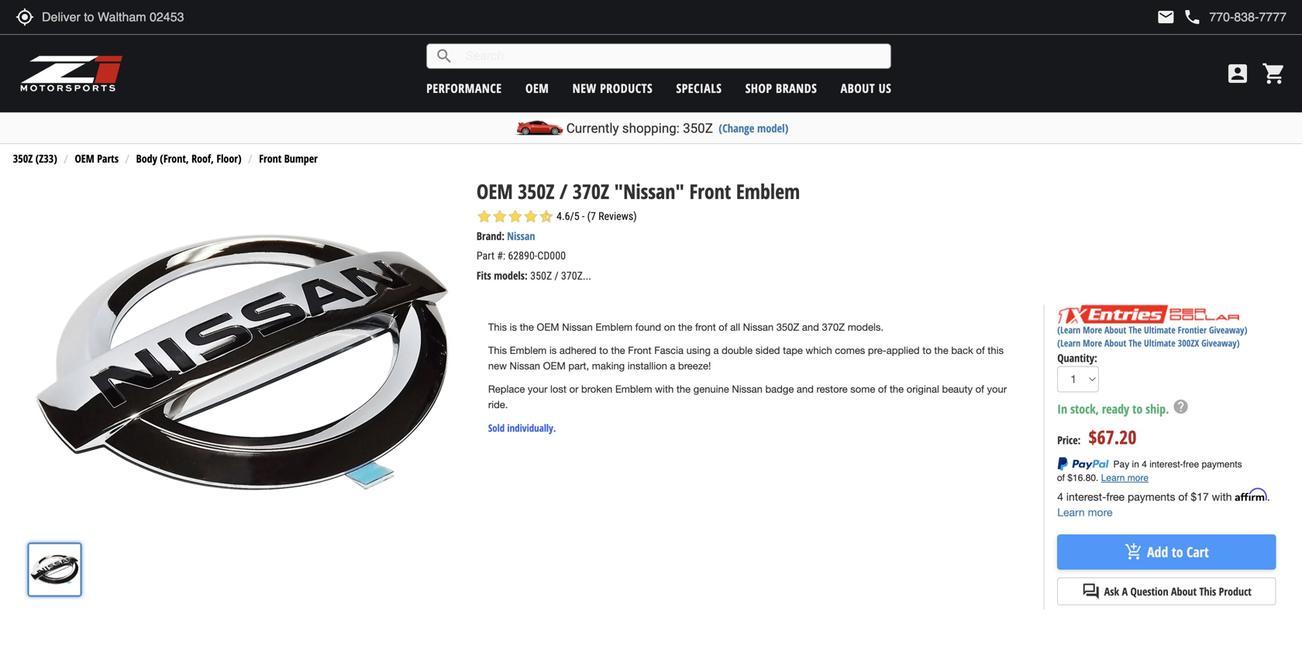 Task type: locate. For each thing, give the bounding box(es) containing it.
this
[[988, 344, 1004, 357]]

1 horizontal spatial 370z
[[822, 321, 845, 333]]

this left product
[[1199, 584, 1216, 599]]

2 vertical spatial this
[[1199, 584, 1216, 599]]

emblem inside this emblem is adhered to the front fascia using a double sided tape which comes pre-applied to the back of this new nissan oem part, making installion a breeze!
[[510, 344, 547, 357]]

1 vertical spatial new
[[488, 360, 507, 372]]

(change
[[719, 121, 755, 136]]

0 vertical spatial (learn
[[1057, 324, 1081, 336]]

body (front, roof, floor) link
[[136, 151, 241, 166]]

nissan down this emblem is adhered to the front fascia using a double sided tape which comes pre-applied to the back of this new nissan oem part, making installion a breeze!
[[732, 383, 763, 395]]

stock,
[[1070, 401, 1099, 417]]

giveaway) right 'frontier'
[[1209, 324, 1247, 336]]

the up "(learn more about the ultimate 300zx giveaway)" link
[[1129, 324, 1142, 336]]

of left $17
[[1178, 491, 1188, 503]]

to right applied
[[923, 344, 932, 357]]

0 horizontal spatial new
[[488, 360, 507, 372]]

with for affirm
[[1212, 491, 1232, 503]]

oem 350z / 370z "nissan" front emblem star star star star star_half 4.6/5 - (7 reviews) brand: nissan part #: 62890-cd000 fits models: 350z / 370z...
[[477, 177, 800, 283]]

a
[[714, 344, 719, 357], [670, 360, 675, 372]]

cart
[[1187, 543, 1209, 562]]

your left lost
[[528, 383, 548, 395]]

with down installion
[[655, 383, 674, 395]]

quantity:
[[1057, 351, 1097, 365]]

(change model) link
[[719, 121, 789, 136]]

emblem up replace
[[510, 344, 547, 357]]

installion
[[628, 360, 667, 372]]

1 vertical spatial is
[[549, 344, 557, 357]]

add_shopping_cart
[[1125, 543, 1143, 562]]

emblem down installion
[[615, 383, 652, 395]]

370z up 4.6/5 -
[[573, 177, 609, 205]]

1 vertical spatial a
[[670, 360, 675, 372]]

0 horizontal spatial /
[[555, 270, 559, 283]]

1 vertical spatial more
[[1083, 337, 1102, 350]]

star
[[477, 209, 492, 224], [492, 209, 508, 224], [508, 209, 523, 224], [523, 209, 539, 224]]

350z up 'tape'
[[776, 321, 799, 333]]

0 horizontal spatial with
[[655, 383, 674, 395]]

2 the from the top
[[1129, 337, 1142, 350]]

new up currently
[[573, 80, 597, 97]]

1 (learn from the top
[[1057, 324, 1081, 336]]

nissan up replace
[[510, 360, 540, 372]]

phone
[[1183, 8, 1202, 26]]

oem inside oem 350z / 370z "nissan" front emblem star star star star star_half 4.6/5 - (7 reviews) brand: nissan part #: 62890-cd000 fits models: 350z / 370z...
[[477, 177, 513, 205]]

Search search field
[[454, 44, 891, 68]]

370z
[[573, 177, 609, 205], [822, 321, 845, 333]]

0 vertical spatial giveaway)
[[1209, 324, 1247, 336]]

the up making
[[611, 344, 625, 357]]

1 horizontal spatial a
[[714, 344, 719, 357]]

is down models:
[[510, 321, 517, 333]]

of left the this
[[976, 344, 985, 357]]

emblem inside "replace your lost or broken emblem with the genuine nissan badge and restore some of the original beauty of your ride."
[[615, 383, 652, 395]]

(z33)
[[35, 151, 57, 166]]

the down models:
[[520, 321, 534, 333]]

/ up 4.6/5 -
[[560, 177, 568, 205]]

the left back
[[934, 344, 949, 357]]

ultimate down (learn more about the ultimate frontier giveaway) link
[[1144, 337, 1176, 350]]

this emblem is adhered to the front fascia using a double sided tape which comes pre-applied to the back of this new nissan oem part, making installion a breeze!
[[488, 344, 1004, 372]]

/ left 370z...
[[555, 270, 559, 283]]

2 more from the top
[[1083, 337, 1102, 350]]

to up making
[[599, 344, 608, 357]]

of inside 4 interest-free payments of $17 with affirm . learn more
[[1178, 491, 1188, 503]]

about right question
[[1171, 584, 1197, 599]]

front up installion
[[628, 344, 652, 357]]

in
[[1057, 401, 1067, 417]]

0 vertical spatial this
[[488, 321, 507, 333]]

your
[[528, 383, 548, 395], [987, 383, 1007, 395]]

this for this emblem is adhered to the front fascia using a double sided tape which comes pre-applied to the back of this new nissan oem part, making installion a breeze!
[[488, 344, 507, 357]]

emblem inside oem 350z / 370z "nissan" front emblem star star star star star_half 4.6/5 - (7 reviews) brand: nissan part #: 62890-cd000 fits models: 350z / 370z...
[[736, 177, 800, 205]]

1 horizontal spatial your
[[987, 383, 1007, 395]]

1 horizontal spatial front
[[628, 344, 652, 357]]

mail phone
[[1157, 8, 1202, 26]]

1 vertical spatial the
[[1129, 337, 1142, 350]]

about left us
[[841, 80, 875, 97]]

1 the from the top
[[1129, 324, 1142, 336]]

fascia
[[654, 344, 684, 357]]

oem
[[525, 80, 549, 97], [75, 151, 94, 166], [477, 177, 513, 205], [537, 321, 559, 333], [543, 360, 566, 372]]

oem parts
[[75, 151, 119, 166]]

part,
[[568, 360, 589, 372]]

0 vertical spatial the
[[1129, 324, 1142, 336]]

your down the this
[[987, 383, 1007, 395]]

nissan inside oem 350z / 370z "nissan" front emblem star star star star star_half 4.6/5 - (7 reviews) brand: nissan part #: 62890-cd000 fits models: 350z / 370z...
[[507, 229, 535, 243]]

a right using at right
[[714, 344, 719, 357]]

or
[[569, 383, 579, 395]]

this up replace
[[488, 344, 507, 357]]

about
[[841, 80, 875, 97], [1105, 324, 1126, 336], [1105, 337, 1126, 350], [1171, 584, 1197, 599]]

with
[[655, 383, 674, 395], [1212, 491, 1232, 503]]

this for this is the oem nissan emblem found on the front of all nissan 350z and 370z models.
[[488, 321, 507, 333]]

add_shopping_cart add to cart
[[1125, 543, 1209, 562]]

bumper
[[284, 151, 318, 166]]

lost
[[550, 383, 567, 395]]

to left the ship.
[[1133, 401, 1143, 417]]

0 horizontal spatial your
[[528, 383, 548, 395]]

is
[[510, 321, 517, 333], [549, 344, 557, 357]]

oem inside this emblem is adhered to the front fascia using a double sided tape which comes pre-applied to the back of this new nissan oem part, making installion a breeze!
[[543, 360, 566, 372]]

370z inside oem 350z / 370z "nissan" front emblem star star star star star_half 4.6/5 - (7 reviews) brand: nissan part #: 62890-cd000 fits models: 350z / 370z...
[[573, 177, 609, 205]]

nissan up 62890-
[[507, 229, 535, 243]]

and up which in the bottom of the page
[[802, 321, 819, 333]]

price:
[[1057, 433, 1081, 448]]

is left adhered in the left of the page
[[549, 344, 557, 357]]

and inside "replace your lost or broken emblem with the genuine nissan badge and restore some of the original beauty of your ride."
[[797, 383, 814, 395]]

300zx
[[1178, 337, 1199, 350]]

ultimate
[[1144, 324, 1176, 336], [1144, 337, 1176, 350]]

with right $17
[[1212, 491, 1232, 503]]

oem for oem 350z / 370z "nissan" front emblem star star star star star_half 4.6/5 - (7 reviews) brand: nissan part #: 62890-cd000 fits models: 350z / 370z...
[[477, 177, 513, 205]]

the right on
[[678, 321, 692, 333]]

front right "nissan"
[[689, 177, 731, 205]]

nissan right all
[[743, 321, 774, 333]]

to
[[599, 344, 608, 357], [923, 344, 932, 357], [1133, 401, 1143, 417], [1172, 543, 1183, 562]]

emblem down model)
[[736, 177, 800, 205]]

350z left (change
[[683, 121, 713, 136]]

the
[[1129, 324, 1142, 336], [1129, 337, 1142, 350]]

2 star from the left
[[492, 209, 508, 224]]

this inside this emblem is adhered to the front fascia using a double sided tape which comes pre-applied to the back of this new nissan oem part, making installion a breeze!
[[488, 344, 507, 357]]

this
[[488, 321, 507, 333], [488, 344, 507, 357], [1199, 584, 1216, 599]]

2 horizontal spatial front
[[689, 177, 731, 205]]

nissan link
[[507, 229, 535, 243]]

sold individually.
[[488, 421, 556, 435]]

payments
[[1128, 491, 1175, 503]]

0 horizontal spatial 370z
[[573, 177, 609, 205]]

the down (learn more about the ultimate frontier giveaway) link
[[1129, 337, 1142, 350]]

1 vertical spatial this
[[488, 344, 507, 357]]

new inside this emblem is adhered to the front fascia using a double sided tape which comes pre-applied to the back of this new nissan oem part, making installion a breeze!
[[488, 360, 507, 372]]

370z up which in the bottom of the page
[[822, 321, 845, 333]]

individually.
[[507, 421, 556, 435]]

ship.
[[1146, 401, 1169, 417]]

of
[[719, 321, 728, 333], [976, 344, 985, 357], [878, 383, 887, 395], [976, 383, 984, 395], [1178, 491, 1188, 503]]

0 vertical spatial ultimate
[[1144, 324, 1176, 336]]

and right badge
[[797, 383, 814, 395]]

0 vertical spatial with
[[655, 383, 674, 395]]

1 horizontal spatial with
[[1212, 491, 1232, 503]]

(learn more about the ultimate 300zx giveaway) link
[[1057, 337, 1240, 350]]

and
[[802, 321, 819, 333], [797, 383, 814, 395]]

with inside "replace your lost or broken emblem with the genuine nissan badge and restore some of the original beauty of your ride."
[[655, 383, 674, 395]]

floor)
[[217, 151, 241, 166]]

learn more link
[[1057, 506, 1113, 519]]

this down models:
[[488, 321, 507, 333]]

new products
[[573, 80, 653, 97]]

frontier
[[1178, 324, 1207, 336]]

1 vertical spatial ultimate
[[1144, 337, 1176, 350]]

0 vertical spatial more
[[1083, 324, 1102, 336]]

on
[[664, 321, 675, 333]]

more
[[1083, 324, 1102, 336], [1083, 337, 1102, 350]]

1 vertical spatial front
[[689, 177, 731, 205]]

nissan inside this emblem is adhered to the front fascia using a double sided tape which comes pre-applied to the back of this new nissan oem part, making installion a breeze!
[[510, 360, 540, 372]]

front left bumper
[[259, 151, 282, 166]]

model)
[[757, 121, 789, 136]]

front
[[259, 151, 282, 166], [689, 177, 731, 205], [628, 344, 652, 357]]

tape
[[783, 344, 803, 357]]

a down fascia
[[670, 360, 675, 372]]

comes
[[835, 344, 865, 357]]

us
[[879, 80, 892, 97]]

new up replace
[[488, 360, 507, 372]]

oem for oem parts
[[75, 151, 94, 166]]

1 vertical spatial with
[[1212, 491, 1232, 503]]

ultimate up "(learn more about the ultimate 300zx giveaway)" link
[[1144, 324, 1176, 336]]

0 vertical spatial front
[[259, 151, 282, 166]]

3 star from the left
[[508, 209, 523, 224]]

1 horizontal spatial /
[[560, 177, 568, 205]]

0 vertical spatial 370z
[[573, 177, 609, 205]]

giveaway) down 'frontier'
[[1202, 337, 1240, 350]]

free
[[1106, 491, 1125, 503]]

0 horizontal spatial is
[[510, 321, 517, 333]]

1 vertical spatial (learn
[[1057, 337, 1081, 350]]

2 vertical spatial front
[[628, 344, 652, 357]]

with inside 4 interest-free payments of $17 with affirm . learn more
[[1212, 491, 1232, 503]]

to inside in stock, ready to ship. help
[[1133, 401, 1143, 417]]

1 vertical spatial and
[[797, 383, 814, 395]]

0 vertical spatial new
[[573, 80, 597, 97]]

(learn more about the ultimate frontier giveaway) link
[[1057, 324, 1247, 336]]

search
[[435, 47, 454, 65]]

to right add
[[1172, 543, 1183, 562]]

breeze!
[[678, 360, 711, 372]]

of right some at the bottom of the page
[[878, 383, 887, 395]]

0 horizontal spatial a
[[670, 360, 675, 372]]

front
[[695, 321, 716, 333]]

0 vertical spatial is
[[510, 321, 517, 333]]

z1 motorsports logo image
[[19, 54, 124, 93]]

nissan
[[507, 229, 535, 243], [562, 321, 593, 333], [743, 321, 774, 333], [510, 360, 540, 372], [732, 383, 763, 395]]

1 horizontal spatial is
[[549, 344, 557, 357]]



Task type: vqa. For each thing, say whether or not it's contained in the screenshot.
L
no



Task type: describe. For each thing, give the bounding box(es) containing it.
2 ultimate from the top
[[1144, 337, 1176, 350]]

(front,
[[160, 151, 189, 166]]

shopping_cart link
[[1258, 61, 1287, 86]]

about us link
[[841, 80, 892, 97]]

body
[[136, 151, 157, 166]]

front inside oem 350z / 370z "nissan" front emblem star star star star star_half 4.6/5 - (7 reviews) brand: nissan part #: 62890-cd000 fits models: 350z / 370z...
[[689, 177, 731, 205]]

shopping:
[[622, 121, 680, 136]]

1 star from the left
[[477, 209, 492, 224]]

4
[[1057, 491, 1063, 503]]

all
[[730, 321, 740, 333]]

currently shopping: 350z (change model)
[[566, 121, 789, 136]]

mail
[[1157, 8, 1175, 26]]

body (front, roof, floor)
[[136, 151, 241, 166]]

oem link
[[525, 80, 549, 97]]

shop
[[745, 80, 772, 97]]

ride.
[[488, 399, 508, 411]]

4.6/5 -
[[557, 210, 585, 223]]

nissan up adhered in the left of the page
[[562, 321, 593, 333]]

products
[[600, 80, 653, 97]]

question_answer ask a question about this product
[[1082, 583, 1252, 601]]

emblem left found
[[596, 321, 633, 333]]

found
[[635, 321, 661, 333]]

front bumper link
[[259, 151, 318, 166]]

pre-
[[868, 344, 887, 357]]

interest-
[[1066, 491, 1106, 503]]

0 vertical spatial and
[[802, 321, 819, 333]]

new products link
[[573, 80, 653, 97]]

about us
[[841, 80, 892, 97]]

part
[[477, 250, 495, 262]]

this is the oem nissan emblem found on the front of all nissan 350z and 370z models.
[[488, 321, 884, 333]]

ask
[[1104, 584, 1119, 599]]

roof,
[[192, 151, 214, 166]]

shopping_cart
[[1262, 61, 1287, 86]]

"nissan"
[[614, 177, 684, 205]]

in stock, ready to ship. help
[[1057, 399, 1189, 417]]

of inside this emblem is adhered to the front fascia using a double sided tape which comes pre-applied to the back of this new nissan oem part, making installion a breeze!
[[976, 344, 985, 357]]

help
[[1172, 399, 1189, 416]]

is inside this emblem is adhered to the front fascia using a double sided tape which comes pre-applied to the back of this new nissan oem part, making installion a breeze!
[[549, 344, 557, 357]]

adhered
[[560, 344, 597, 357]]

my_location
[[16, 8, 34, 26]]

fits
[[477, 268, 491, 283]]

shop brands
[[745, 80, 817, 97]]

using
[[686, 344, 711, 357]]

restore
[[817, 383, 848, 395]]

350z left (z33)
[[13, 151, 33, 166]]

ready
[[1102, 401, 1129, 417]]

cd000
[[537, 250, 566, 262]]

350z (z33) link
[[13, 151, 57, 166]]

370z...
[[561, 270, 591, 283]]

back
[[951, 344, 973, 357]]

4 star from the left
[[523, 209, 539, 224]]

star_half
[[539, 209, 554, 224]]

sold
[[488, 421, 505, 435]]

1 more from the top
[[1083, 324, 1102, 336]]

genuine
[[694, 383, 729, 395]]

of right beauty on the bottom of page
[[976, 383, 984, 395]]

with for the
[[655, 383, 674, 395]]

which
[[806, 344, 832, 357]]

1 vertical spatial /
[[555, 270, 559, 283]]

0 horizontal spatial front
[[259, 151, 282, 166]]

front bumper
[[259, 151, 318, 166]]

product
[[1219, 584, 1252, 599]]

the left original in the bottom right of the page
[[890, 383, 904, 395]]

models.
[[848, 321, 884, 333]]

brand:
[[477, 229, 505, 243]]

replace
[[488, 383, 525, 395]]

phone link
[[1183, 8, 1287, 26]]

sided
[[756, 344, 780, 357]]

performance
[[427, 80, 502, 97]]

1 horizontal spatial new
[[573, 80, 597, 97]]

62890-
[[508, 250, 537, 262]]

0 vertical spatial /
[[560, 177, 568, 205]]

about inside question_answer ask a question about this product
[[1171, 584, 1197, 599]]

2 your from the left
[[987, 383, 1007, 395]]

learn
[[1057, 506, 1085, 519]]

front inside this emblem is adhered to the front fascia using a double sided tape which comes pre-applied to the back of this new nissan oem part, making installion a breeze!
[[628, 344, 652, 357]]

account_box
[[1225, 61, 1250, 86]]

parts
[[97, 151, 119, 166]]

shop brands link
[[745, 80, 817, 97]]

of left all
[[719, 321, 728, 333]]

0 vertical spatial a
[[714, 344, 719, 357]]

350z (z33)
[[13, 151, 57, 166]]

beauty
[[942, 383, 973, 395]]

about up "(learn more about the ultimate 300zx giveaway)" link
[[1105, 324, 1126, 336]]

badge
[[765, 383, 794, 395]]

mail link
[[1157, 8, 1175, 26]]

account_box link
[[1222, 61, 1254, 86]]

nissan inside "replace your lost or broken emblem with the genuine nissan badge and restore some of the original beauty of your ride."
[[732, 383, 763, 395]]

add
[[1147, 543, 1168, 562]]

original
[[907, 383, 939, 395]]

making
[[592, 360, 625, 372]]

oem for oem
[[525, 80, 549, 97]]

1 your from the left
[[528, 383, 548, 395]]

1 ultimate from the top
[[1144, 324, 1176, 336]]

$17
[[1191, 491, 1209, 503]]

350z up star_half
[[518, 177, 555, 205]]

oem parts link
[[75, 151, 119, 166]]

4 interest-free payments of $17 with affirm . learn more
[[1057, 489, 1270, 519]]

double
[[722, 344, 753, 357]]

specials
[[676, 80, 722, 97]]

the down breeze!
[[677, 383, 691, 395]]

#:
[[497, 250, 505, 262]]

performance link
[[427, 80, 502, 97]]

about down (learn more about the ultimate frontier giveaway) link
[[1105, 337, 1126, 350]]

350z down the cd000
[[530, 270, 552, 283]]

price: $67.20
[[1057, 425, 1137, 450]]

1 vertical spatial giveaway)
[[1202, 337, 1240, 350]]

this inside question_answer ask a question about this product
[[1199, 584, 1216, 599]]

affirm
[[1235, 489, 1267, 502]]

models:
[[494, 268, 528, 283]]

1 vertical spatial 370z
[[822, 321, 845, 333]]

a
[[1122, 584, 1128, 599]]

2 (learn from the top
[[1057, 337, 1081, 350]]

some
[[851, 383, 875, 395]]



